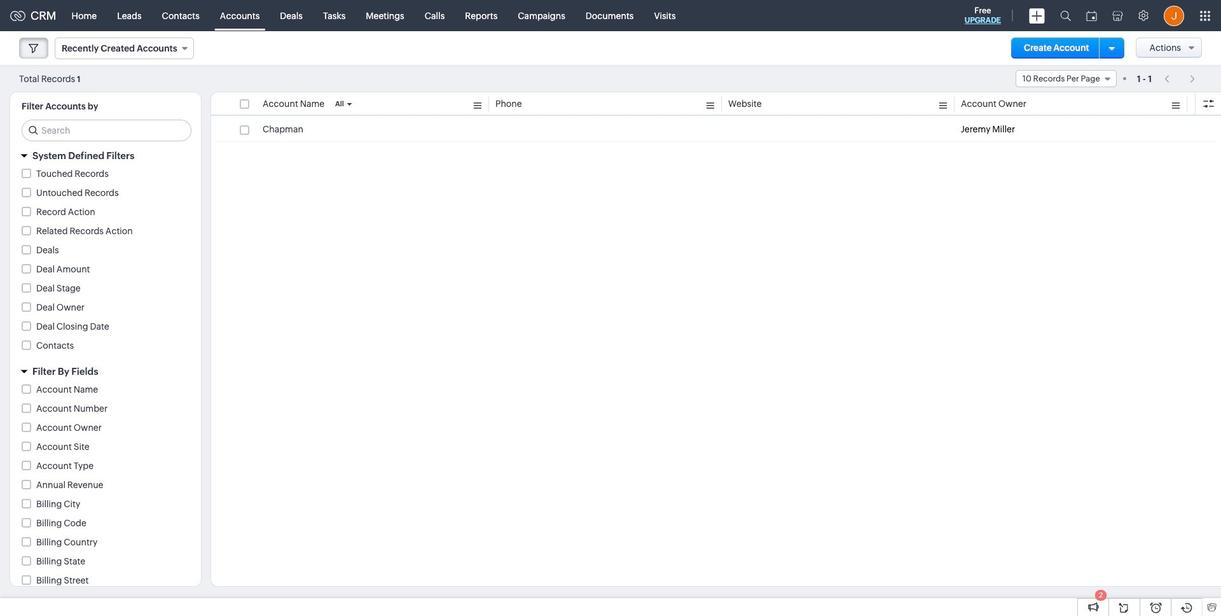 Task type: locate. For each thing, give the bounding box(es) containing it.
None field
[[55, 38, 194, 59], [1016, 70, 1117, 87], [55, 38, 194, 59], [1016, 70, 1117, 87]]

search image
[[1061, 10, 1072, 21]]

profile image
[[1165, 5, 1185, 26]]

navigation
[[1159, 69, 1203, 88]]

search element
[[1053, 0, 1079, 31]]

calendar image
[[1087, 11, 1098, 21]]



Task type: vqa. For each thing, say whether or not it's contained in the screenshot.
Create
no



Task type: describe. For each thing, give the bounding box(es) containing it.
create menu element
[[1022, 0, 1053, 31]]

Search text field
[[22, 120, 191, 141]]

profile element
[[1157, 0, 1193, 31]]

logo image
[[10, 11, 25, 21]]

create menu image
[[1030, 8, 1046, 23]]



